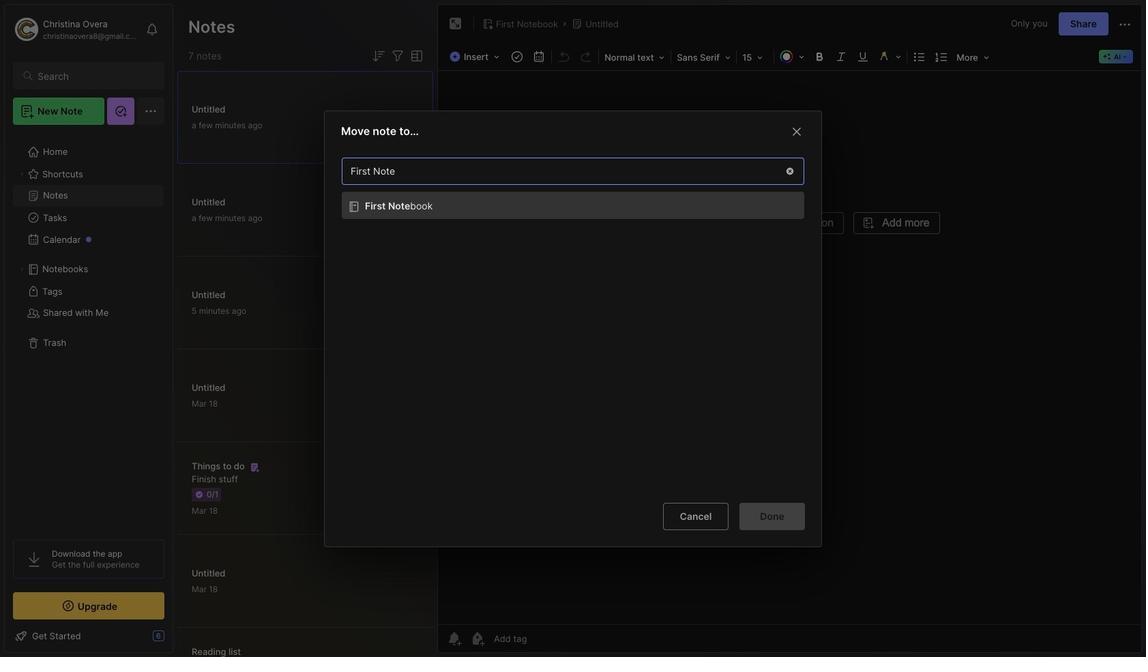 Task type: vqa. For each thing, say whether or not it's contained in the screenshot.
1st Edit, track and assign tasks from right
no



Task type: describe. For each thing, give the bounding box(es) containing it.
cell inside find a location field
[[342, 191, 805, 219]]

bold image
[[810, 47, 829, 66]]

more image
[[953, 48, 994, 66]]

bulleted list image
[[911, 47, 930, 66]]

none search field inside main element
[[38, 68, 152, 84]]

add tag image
[[470, 631, 486, 647]]

font color image
[[776, 47, 809, 66]]

italic image
[[832, 47, 851, 66]]

add a reminder image
[[446, 631, 463, 647]]

calendar event image
[[530, 47, 549, 66]]

insert image
[[446, 48, 507, 66]]

task image
[[508, 47, 527, 66]]

underline image
[[854, 47, 873, 66]]



Task type: locate. For each thing, give the bounding box(es) containing it.
numbered list image
[[932, 47, 952, 66]]

font family image
[[673, 48, 735, 66]]

font size image
[[739, 48, 773, 66]]

expand notebooks image
[[18, 266, 26, 274]]

expand note image
[[448, 16, 464, 32]]

row
[[335, 191, 805, 219]]

note window element
[[438, 4, 1143, 653]]

Find a location field
[[335, 150, 812, 492]]

main element
[[0, 0, 177, 657]]

highlight image
[[874, 47, 906, 66]]

heading level image
[[601, 48, 670, 66]]

Search text field
[[38, 70, 152, 83]]

None search field
[[38, 68, 152, 84]]

tree
[[5, 133, 173, 528]]

row inside find a location field
[[335, 191, 805, 219]]

Note Editor text field
[[438, 70, 1142, 625]]

cell
[[342, 191, 805, 219]]

tree inside main element
[[5, 133, 173, 528]]

Find a location… text field
[[343, 159, 777, 182]]

close image
[[789, 123, 805, 139]]



